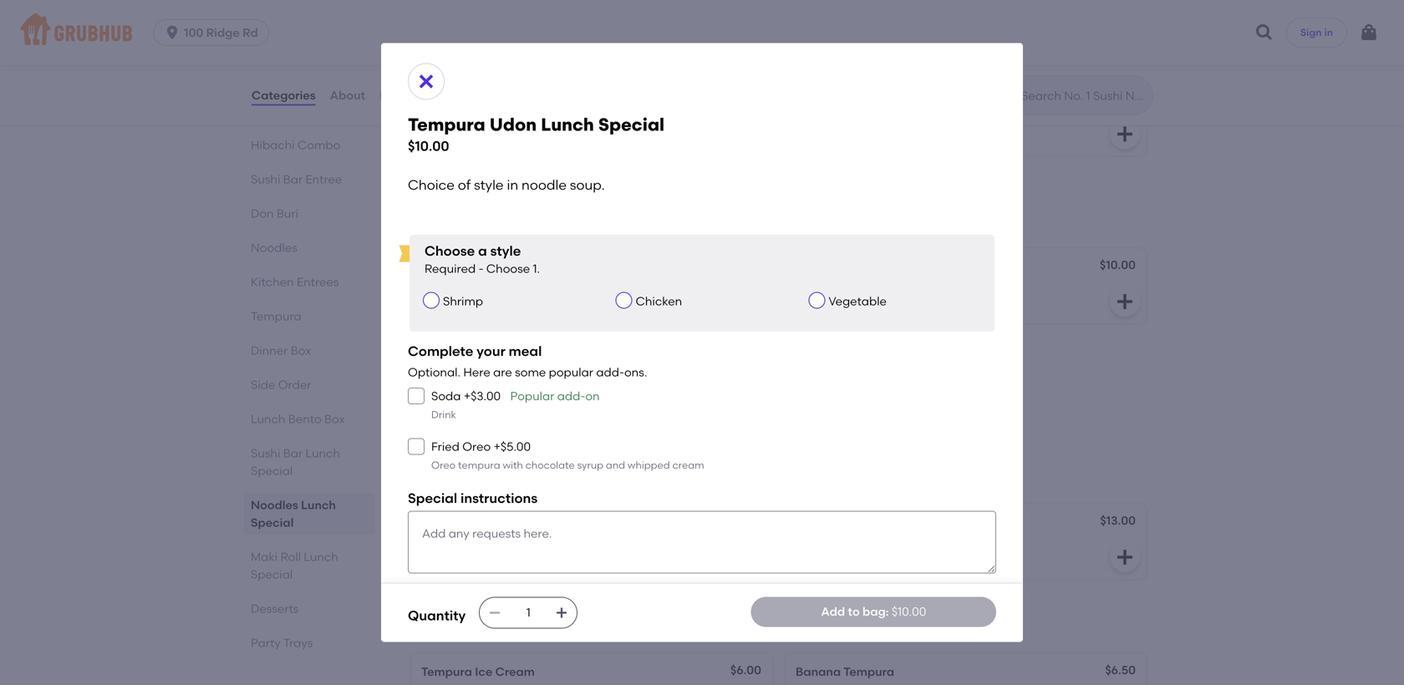 Task type: locate. For each thing, give the bounding box(es) containing it.
sliced bbq eel over rice.
[[421, 115, 557, 130]]

lunch for sushi bar lunch special
[[305, 446, 340, 461]]

party trays
[[251, 636, 313, 650]]

0 horizontal spatial style.
[[479, 283, 507, 297]]

quantity
[[408, 608, 466, 624]]

1 horizontal spatial add-
[[596, 365, 624, 379]]

and up instructions
[[493, 470, 512, 482]]

unagi don lunch special
[[421, 92, 565, 106]]

hibachi
[[251, 138, 295, 152]]

noodles up a
[[408, 191, 481, 212]]

noodles down sushi bar lunch special
[[251, 498, 298, 512]]

soup.
[[570, 177, 605, 193], [562, 372, 593, 387]]

maki
[[408, 447, 451, 468], [251, 550, 278, 564]]

0 vertical spatial noodles lunch special
[[408, 191, 609, 212]]

100
[[184, 25, 203, 40]]

choice
[[408, 177, 455, 193], [421, 283, 462, 297], [796, 283, 836, 297], [421, 372, 462, 387]]

noodles
[[408, 191, 481, 212], [251, 241, 297, 255], [251, 498, 298, 512]]

in right sign
[[1324, 26, 1333, 38]]

sign in
[[1300, 26, 1333, 38]]

soup. down tempura udon lunch special $10.00
[[570, 177, 605, 193]]

noodles lunch special up a
[[408, 191, 609, 212]]

noodles lunch special up maki roll lunch special
[[251, 498, 336, 530]]

0 vertical spatial oreo
[[462, 440, 491, 454]]

2 horizontal spatial $10.00
[[1100, 258, 1136, 272]]

roll
[[456, 447, 489, 468], [281, 550, 301, 564]]

soup. up on at the left of the page
[[562, 372, 593, 387]]

0 horizontal spatial box
[[291, 344, 311, 358]]

tempura
[[408, 114, 485, 136], [251, 309, 302, 323], [421, 349, 472, 363], [421, 665, 472, 679], [844, 665, 894, 679]]

0 horizontal spatial $10.00
[[408, 138, 449, 154]]

1 horizontal spatial +
[[494, 440, 501, 454]]

2 sushi from the top
[[251, 446, 280, 461]]

2 rolls lunch special
[[421, 515, 541, 530]]

tempura down unagi
[[408, 114, 485, 136]]

with inside maki roll lunch special served with soup and salad.
[[444, 470, 464, 482]]

0 horizontal spatial oreo
[[431, 460, 456, 472]]

desserts up tempura ice cream
[[408, 614, 483, 636]]

in down "tempura udon lunch special" at the bottom left of the page
[[507, 372, 517, 387]]

in down tempura udon lunch special $10.00
[[507, 177, 518, 193]]

with down $5.00
[[503, 460, 523, 472]]

entrees
[[297, 275, 339, 289]]

special inside maki roll lunch special served with soup and salad.
[[551, 447, 617, 468]]

1.
[[533, 261, 540, 276]]

1 horizontal spatial oreo
[[462, 440, 491, 454]]

1 vertical spatial don
[[251, 206, 274, 221]]

2 style. from the left
[[853, 283, 882, 297]]

sushi for sushi bar entree
[[251, 172, 280, 186]]

bar for lunch
[[283, 446, 303, 461]]

svg image left 100
[[164, 24, 181, 41]]

style inside choose a style required - choose 1.
[[490, 243, 521, 259]]

udon
[[490, 114, 537, 136], [448, 259, 479, 274], [475, 349, 506, 363]]

desserts
[[251, 602, 299, 616], [408, 614, 483, 636]]

$10.00
[[408, 138, 449, 154], [1100, 258, 1136, 272], [892, 605, 926, 619]]

style up $3.00
[[479, 372, 505, 387]]

1 horizontal spatial roll
[[456, 447, 489, 468]]

noodle up popular
[[520, 372, 559, 387]]

1 horizontal spatial maki
[[408, 447, 451, 468]]

2 vertical spatial noodles
[[251, 498, 298, 512]]

sushi
[[251, 172, 280, 186], [251, 446, 280, 461]]

add-
[[596, 365, 624, 379], [557, 389, 585, 403]]

svg image right the sign in button
[[1359, 23, 1379, 43]]

tempura inside tempura udon lunch special $10.00
[[408, 114, 485, 136]]

svg image
[[1255, 23, 1275, 43], [1359, 23, 1379, 43], [164, 24, 181, 41], [1115, 124, 1135, 144]]

0 vertical spatial bar
[[283, 172, 303, 186]]

tempura left ice
[[421, 665, 472, 679]]

oreo down fried
[[431, 460, 456, 472]]

buri
[[277, 206, 298, 221]]

don
[[459, 92, 482, 106], [251, 206, 274, 221]]

choice of style in noodle soup. down tempura udon lunch special $10.00
[[408, 177, 605, 193]]

bar inside sushi bar lunch special
[[283, 446, 303, 461]]

Special instructions text field
[[408, 511, 996, 574]]

lunch inside maki roll lunch special
[[304, 550, 338, 564]]

$12.00
[[1101, 90, 1136, 104]]

1 horizontal spatial with
[[503, 460, 523, 472]]

ice
[[475, 665, 493, 679]]

choose right "-"
[[486, 261, 530, 276]]

2 vertical spatial udon
[[475, 349, 506, 363]]

in
[[1324, 26, 1333, 38], [507, 177, 518, 193], [507, 372, 517, 387]]

desserts up "party trays"
[[251, 602, 299, 616]]

special for maki roll lunch special
[[251, 568, 293, 582]]

1 horizontal spatial don
[[459, 92, 482, 106]]

0 vertical spatial maki
[[408, 447, 451, 468]]

lunch
[[485, 92, 520, 106], [541, 114, 594, 136], [485, 191, 538, 212], [482, 259, 517, 274], [509, 349, 544, 363], [251, 412, 285, 426], [305, 446, 340, 461], [493, 447, 547, 468], [301, 498, 336, 512], [461, 515, 496, 530], [304, 550, 338, 564]]

chocolate
[[526, 460, 575, 472]]

choice of style in noodle soup.
[[408, 177, 605, 193], [421, 372, 593, 387]]

tempura for tempura udon lunch special
[[421, 349, 472, 363]]

1 vertical spatial maki
[[251, 550, 278, 564]]

choice of style in noodle soup. down "tempura udon lunch special" at the bottom left of the page
[[421, 372, 593, 387]]

don up bbq
[[459, 92, 482, 106]]

and inside maki roll lunch special served with soup and salad.
[[493, 470, 512, 482]]

sushi inside sushi bar lunch special
[[251, 446, 280, 461]]

special for tempura udon lunch special $10.00
[[598, 114, 665, 136]]

1 vertical spatial udon
[[448, 259, 479, 274]]

$10.00 inside tempura udon lunch special $10.00
[[408, 138, 449, 154]]

tempura right banana
[[844, 665, 894, 679]]

1 vertical spatial bar
[[283, 446, 303, 461]]

soup
[[467, 470, 490, 482]]

unagi
[[421, 92, 456, 106]]

noodle
[[522, 177, 567, 193], [520, 372, 559, 387]]

1 horizontal spatial choice of style.
[[796, 283, 882, 297]]

2 bar from the top
[[283, 446, 303, 461]]

1 vertical spatial noodles
[[251, 241, 297, 255]]

noodle down tempura udon lunch special $10.00
[[522, 177, 567, 193]]

tempura down kitchen
[[251, 309, 302, 323]]

bar left entree
[[283, 172, 303, 186]]

0 horizontal spatial with
[[444, 470, 464, 482]]

and right syrup
[[606, 460, 625, 472]]

0 vertical spatial noodles
[[408, 191, 481, 212]]

box
[[291, 344, 311, 358], [324, 412, 345, 426]]

-
[[479, 261, 484, 276]]

roll inside maki roll lunch special served with soup and salad.
[[456, 447, 489, 468]]

+ right soda
[[464, 389, 471, 403]]

$6.50
[[1105, 663, 1136, 678]]

1 vertical spatial noodle
[[520, 372, 559, 387]]

udon for tempura udon lunch special $10.00
[[490, 114, 537, 136]]

0 vertical spatial udon
[[490, 114, 537, 136]]

1 horizontal spatial box
[[324, 412, 345, 426]]

maki inside maki roll lunch special
[[251, 550, 278, 564]]

vegetable
[[829, 294, 887, 309]]

1 horizontal spatial $10.00
[[892, 605, 926, 619]]

sliced
[[421, 115, 456, 130]]

1 sushi from the top
[[251, 172, 280, 186]]

$3.00
[[471, 389, 501, 403]]

add- down popular
[[557, 389, 585, 403]]

noodles down don buri
[[251, 241, 297, 255]]

with inside fried oreo + $5.00 oreo tempura with chocolate syrup and whipped cream
[[503, 460, 523, 472]]

to
[[848, 605, 860, 619]]

bento
[[288, 412, 322, 426]]

svg image
[[741, 35, 761, 55], [416, 72, 436, 92], [1115, 292, 1135, 312], [411, 391, 421, 401], [411, 442, 421, 452], [1115, 548, 1135, 568], [488, 606, 502, 620], [555, 606, 569, 620]]

about
[[330, 88, 365, 102]]

don buri
[[251, 206, 298, 221]]

1 horizontal spatial style.
[[853, 283, 882, 297]]

svg image down "$12.00" on the top right of the page
[[1115, 124, 1135, 144]]

1 style. from the left
[[479, 283, 507, 297]]

lunch inside sushi bar lunch special
[[305, 446, 340, 461]]

sushi down hibachi
[[251, 172, 280, 186]]

noodles inside noodles lunch special
[[251, 498, 298, 512]]

1 vertical spatial style
[[490, 243, 521, 259]]

+ up "tempura"
[[494, 440, 501, 454]]

box right the dinner
[[291, 344, 311, 358]]

soda + $3.00
[[431, 389, 501, 403]]

0 vertical spatial $10.00
[[408, 138, 449, 154]]

tempura ice cream
[[421, 665, 535, 679]]

special inside sushi bar lunch special
[[251, 464, 293, 478]]

choose up required in the top of the page
[[425, 243, 475, 259]]

1 vertical spatial $10.00
[[1100, 258, 1136, 272]]

style
[[474, 177, 504, 193], [490, 243, 521, 259], [479, 372, 505, 387]]

0 vertical spatial add-
[[596, 365, 624, 379]]

0 horizontal spatial maki
[[251, 550, 278, 564]]

1 vertical spatial +
[[494, 440, 501, 454]]

0 vertical spatial noodle
[[522, 177, 567, 193]]

Search No. 1 Sushi Nanuet search field
[[1020, 88, 1148, 104]]

svg image inside 100 ridge rd button
[[164, 24, 181, 41]]

special inside tempura udon lunch special $10.00
[[598, 114, 665, 136]]

maki for maki roll lunch special served with soup and salad.
[[408, 447, 451, 468]]

1 bar from the top
[[283, 172, 303, 186]]

sushi for sushi bar lunch special
[[251, 446, 280, 461]]

drink
[[431, 409, 456, 421]]

1 vertical spatial roll
[[281, 550, 301, 564]]

0 horizontal spatial and
[[493, 470, 512, 482]]

$6.00
[[730, 663, 761, 678]]

kitchen entrees
[[251, 275, 339, 289]]

0 vertical spatial sushi
[[251, 172, 280, 186]]

lunch inside maki roll lunch special served with soup and salad.
[[493, 447, 547, 468]]

sushi down lunch bento box
[[251, 446, 280, 461]]

lunch inside tempura udon lunch special $10.00
[[541, 114, 594, 136]]

1 horizontal spatial noodles lunch special
[[408, 191, 609, 212]]

0 vertical spatial choose
[[425, 243, 475, 259]]

1 vertical spatial sushi
[[251, 446, 280, 461]]

bag:
[[863, 605, 889, 619]]

tempura up optional.
[[421, 349, 472, 363]]

soda
[[431, 389, 461, 403]]

$5.00
[[501, 440, 531, 454]]

1 vertical spatial in
[[507, 177, 518, 193]]

served
[[408, 470, 441, 482]]

1 vertical spatial noodles lunch special
[[251, 498, 336, 530]]

maki inside maki roll lunch special served with soup and salad.
[[408, 447, 451, 468]]

lunch inside noodles lunch special
[[301, 498, 336, 512]]

1 vertical spatial box
[[324, 412, 345, 426]]

style up yaki udon lunch special
[[490, 243, 521, 259]]

1 horizontal spatial and
[[606, 460, 625, 472]]

lunch inside "button"
[[461, 515, 496, 530]]

0 horizontal spatial add-
[[557, 389, 585, 403]]

special for 2 rolls lunch special
[[498, 515, 541, 530]]

fried oreo + $5.00 oreo tempura with chocolate syrup and whipped cream
[[431, 440, 704, 472]]

udon inside tempura udon lunch special $10.00
[[490, 114, 537, 136]]

cream
[[672, 460, 704, 472]]

with left soup
[[444, 470, 464, 482]]

special inside noodles lunch special
[[251, 516, 294, 530]]

0 horizontal spatial choice of style.
[[421, 283, 507, 297]]

don left the buri
[[251, 206, 274, 221]]

add- up on at the left of the page
[[596, 365, 624, 379]]

+
[[464, 389, 471, 403], [494, 440, 501, 454]]

1 horizontal spatial choose
[[486, 261, 530, 276]]

0 vertical spatial box
[[291, 344, 311, 358]]

1 vertical spatial choice of style in noodle soup.
[[421, 372, 593, 387]]

tempura
[[458, 460, 500, 472]]

0 horizontal spatial roll
[[281, 550, 301, 564]]

special inside 2 rolls lunch special "button"
[[498, 515, 541, 530]]

roll inside maki roll lunch special
[[281, 550, 301, 564]]

Input item quantity number field
[[510, 598, 547, 628]]

0 vertical spatial +
[[464, 389, 471, 403]]

0 vertical spatial roll
[[456, 447, 489, 468]]

reviews button
[[379, 65, 427, 125]]

0 vertical spatial in
[[1324, 26, 1333, 38]]

whipped
[[628, 460, 670, 472]]

special inside maki roll lunch special
[[251, 568, 293, 582]]

bar down lunch bento box
[[283, 446, 303, 461]]

2 vertical spatial $10.00
[[892, 605, 926, 619]]

+ inside fried oreo + $5.00 oreo tempura with chocolate syrup and whipped cream
[[494, 440, 501, 454]]

style down sliced bbq eel over rice.
[[474, 177, 504, 193]]

style.
[[479, 283, 507, 297], [853, 283, 882, 297]]

lunch for unagi don lunch special
[[485, 92, 520, 106]]

box right bento
[[324, 412, 345, 426]]

add
[[821, 605, 845, 619]]

oreo up "tempura"
[[462, 440, 491, 454]]



Task type: vqa. For each thing, say whether or not it's contained in the screenshot.
Don to the left
yes



Task type: describe. For each thing, give the bounding box(es) containing it.
on
[[585, 389, 600, 403]]

over
[[506, 115, 530, 130]]

1 vertical spatial soup.
[[562, 372, 593, 387]]

in inside button
[[1324, 26, 1333, 38]]

tempura for tempura
[[251, 309, 302, 323]]

0 horizontal spatial desserts
[[251, 602, 299, 616]]

lunch for tempura udon lunch special $10.00
[[541, 114, 594, 136]]

choose a style required - choose 1.
[[425, 243, 540, 276]]

are
[[493, 365, 512, 379]]

tempura for tempura udon lunch special $10.00
[[408, 114, 485, 136]]

kitchen
[[251, 275, 294, 289]]

tempura for tempura ice cream
[[421, 665, 472, 679]]

party
[[251, 636, 281, 650]]

complete
[[408, 343, 473, 359]]

meal
[[509, 343, 542, 359]]

main navigation navigation
[[0, 0, 1404, 65]]

categories
[[252, 88, 316, 102]]

maki roll lunch special served with soup and salad.
[[408, 447, 617, 482]]

1 vertical spatial choose
[[486, 261, 530, 276]]

some
[[515, 365, 546, 379]]

trays
[[283, 636, 313, 650]]

complete your meal optional. here are some popular add-ons.
[[408, 343, 647, 379]]

lunch for 2 rolls lunch special
[[461, 515, 496, 530]]

bbq
[[458, 115, 483, 130]]

rolls
[[431, 515, 458, 530]]

special instructions
[[408, 490, 538, 507]]

ridge
[[206, 25, 240, 40]]

tempura udon lunch special
[[421, 349, 589, 363]]

0 vertical spatial style
[[474, 177, 504, 193]]

ons.
[[624, 365, 647, 379]]

tempura udon lunch special $10.00
[[408, 114, 665, 154]]

0 vertical spatial choice of style in noodle soup.
[[408, 177, 605, 193]]

popular
[[510, 389, 554, 403]]

add- inside complete your meal optional. here are some popular add-ons.
[[596, 365, 624, 379]]

special for maki roll lunch special served with soup and salad.
[[551, 447, 617, 468]]

instructions
[[461, 490, 538, 507]]

roll for maki roll lunch special served with soup and salad.
[[456, 447, 489, 468]]

combo
[[298, 138, 340, 152]]

sign in button
[[1286, 18, 1347, 48]]

2
[[421, 515, 428, 530]]

sign
[[1300, 26, 1322, 38]]

lunch for tempura udon lunch special
[[509, 349, 544, 363]]

entree
[[305, 172, 342, 186]]

2 choice of style. from the left
[[796, 283, 882, 297]]

lunch for maki roll lunch special
[[304, 550, 338, 564]]

svg image left sign
[[1255, 23, 1275, 43]]

banana
[[796, 665, 841, 679]]

order
[[278, 378, 311, 392]]

1 horizontal spatial desserts
[[408, 614, 483, 636]]

special for yaki udon lunch special
[[520, 259, 563, 274]]

100 ridge rd button
[[153, 19, 276, 46]]

0 horizontal spatial noodles lunch special
[[251, 498, 336, 530]]

salad.
[[514, 470, 544, 482]]

yaki
[[421, 259, 445, 274]]

side order
[[251, 378, 311, 392]]

chicken
[[636, 294, 682, 309]]

udon for yaki udon lunch special
[[448, 259, 479, 274]]

lunch for yaki udon lunch special
[[482, 259, 517, 274]]

side
[[251, 378, 275, 392]]

optional.
[[408, 365, 461, 379]]

1 vertical spatial oreo
[[431, 460, 456, 472]]

reviews
[[380, 88, 426, 102]]

0 horizontal spatial choose
[[425, 243, 475, 259]]

fried
[[431, 440, 460, 454]]

popular
[[549, 365, 593, 379]]

0 vertical spatial soup.
[[570, 177, 605, 193]]

$12.00 button
[[786, 81, 1147, 156]]

0 vertical spatial don
[[459, 92, 482, 106]]

yaki udon lunch special
[[421, 259, 563, 274]]

rice.
[[533, 115, 557, 130]]

lunch bento box
[[251, 412, 345, 426]]

maki roll lunch special
[[251, 550, 338, 582]]

rd
[[243, 25, 258, 40]]

popular add-on
[[510, 389, 600, 403]]

categories button
[[251, 65, 317, 125]]

bar for entree
[[283, 172, 303, 186]]

and inside fried oreo + $5.00 oreo tempura with chocolate syrup and whipped cream
[[606, 460, 625, 472]]

special for tempura udon lunch special
[[547, 349, 589, 363]]

1 choice of style. from the left
[[421, 283, 507, 297]]

lunch for maki roll lunch special served with soup and salad.
[[493, 447, 547, 468]]

$13.00 button
[[786, 504, 1147, 579]]

a
[[478, 243, 487, 259]]

cream
[[495, 665, 535, 679]]

shrimp
[[443, 294, 483, 309]]

about button
[[329, 65, 366, 125]]

0 horizontal spatial +
[[464, 389, 471, 403]]

100 ridge rd
[[184, 25, 258, 40]]

udon for tempura udon lunch special
[[475, 349, 506, 363]]

special for unagi don lunch special
[[522, 92, 565, 106]]

here
[[463, 365, 490, 379]]

syrup
[[577, 460, 604, 472]]

banana tempura
[[796, 665, 894, 679]]

special for sushi bar lunch special
[[251, 464, 293, 478]]

maki for maki roll lunch special
[[251, 550, 278, 564]]

dinner
[[251, 344, 288, 358]]

0 horizontal spatial don
[[251, 206, 274, 221]]

sushi bar lunch special
[[251, 446, 340, 478]]

1 vertical spatial add-
[[557, 389, 585, 403]]

eel
[[486, 115, 503, 130]]

$13.00
[[1100, 514, 1136, 528]]

hibachi combo
[[251, 138, 340, 152]]

roll for maki roll lunch special
[[281, 550, 301, 564]]

required
[[425, 261, 476, 276]]

2 vertical spatial in
[[507, 372, 517, 387]]

add to bag: $10.00
[[821, 605, 926, 619]]

sushi bar entree
[[251, 172, 342, 186]]

dinner box
[[251, 344, 311, 358]]

2 vertical spatial style
[[479, 372, 505, 387]]



